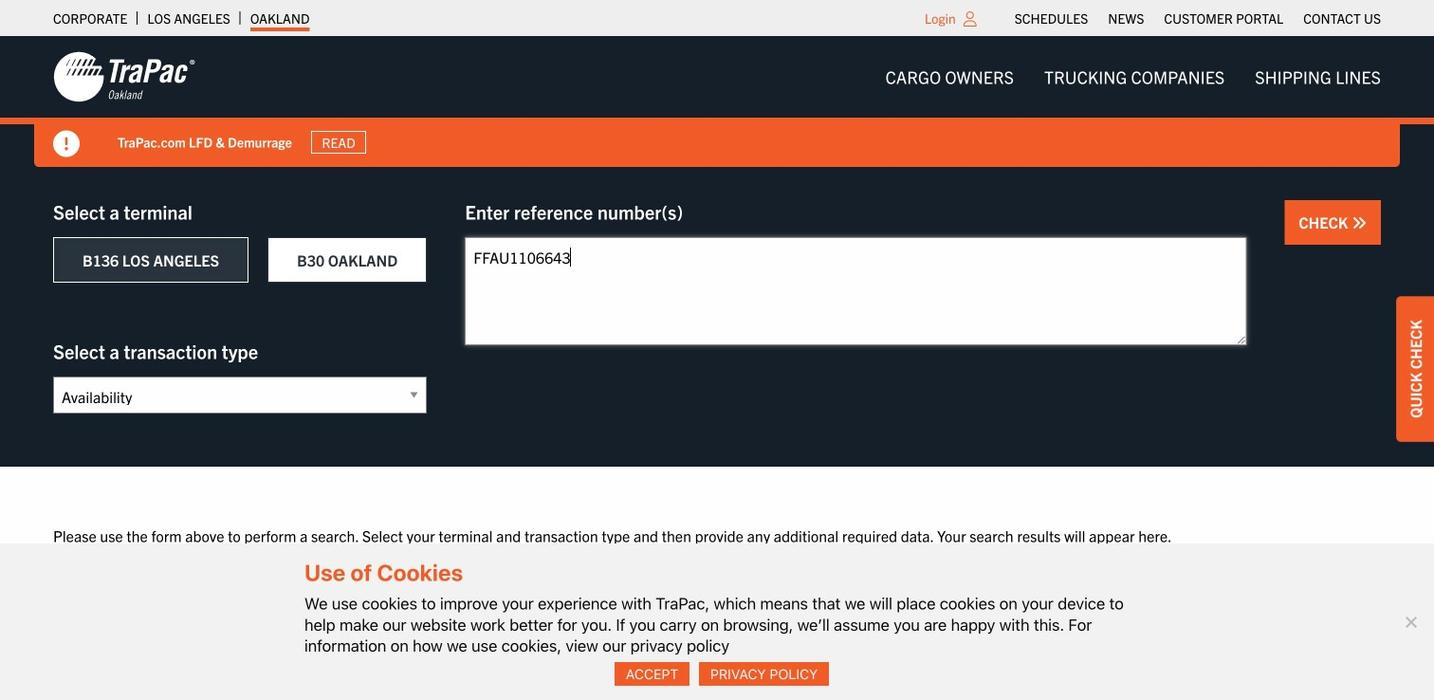 Task type: vqa. For each thing, say whether or not it's contained in the screenshot.
-
no



Task type: describe. For each thing, give the bounding box(es) containing it.
light image
[[964, 11, 977, 27]]

cargo owners menu item
[[871, 58, 1030, 96]]

solid image
[[53, 130, 80, 157]]

oakland image
[[53, 50, 195, 103]]

1 vertical spatial menu bar
[[871, 58, 1397, 96]]

Enter one or more Container Numbers or Bills of Lading, separated by commas. text field
[[465, 237, 1247, 345]]

news menu item
[[1109, 5, 1145, 31]]

schedules menu item
[[1015, 5, 1089, 31]]

2 menu item from the left
[[1304, 5, 1382, 31]]



Task type: locate. For each thing, give the bounding box(es) containing it.
0 horizontal spatial menu item
[[1165, 5, 1284, 31]]

0 vertical spatial menu bar
[[1005, 5, 1392, 31]]

solid image
[[1352, 215, 1367, 231]]

footer
[[0, 620, 1435, 700]]

menu bar up trucking companies menu item
[[1005, 5, 1392, 31]]

shipping lines menu item
[[1241, 58, 1397, 96]]

menu item
[[1165, 5, 1284, 31], [1304, 5, 1382, 31]]

1 horizontal spatial menu item
[[1304, 5, 1382, 31]]

1 menu item from the left
[[1165, 5, 1284, 31]]

banner
[[0, 36, 1435, 167]]

menu bar down news menu item
[[871, 58, 1397, 96]]

trucking companies menu item
[[1030, 58, 1241, 96]]

menu bar
[[1005, 5, 1392, 31], [871, 58, 1397, 96]]



